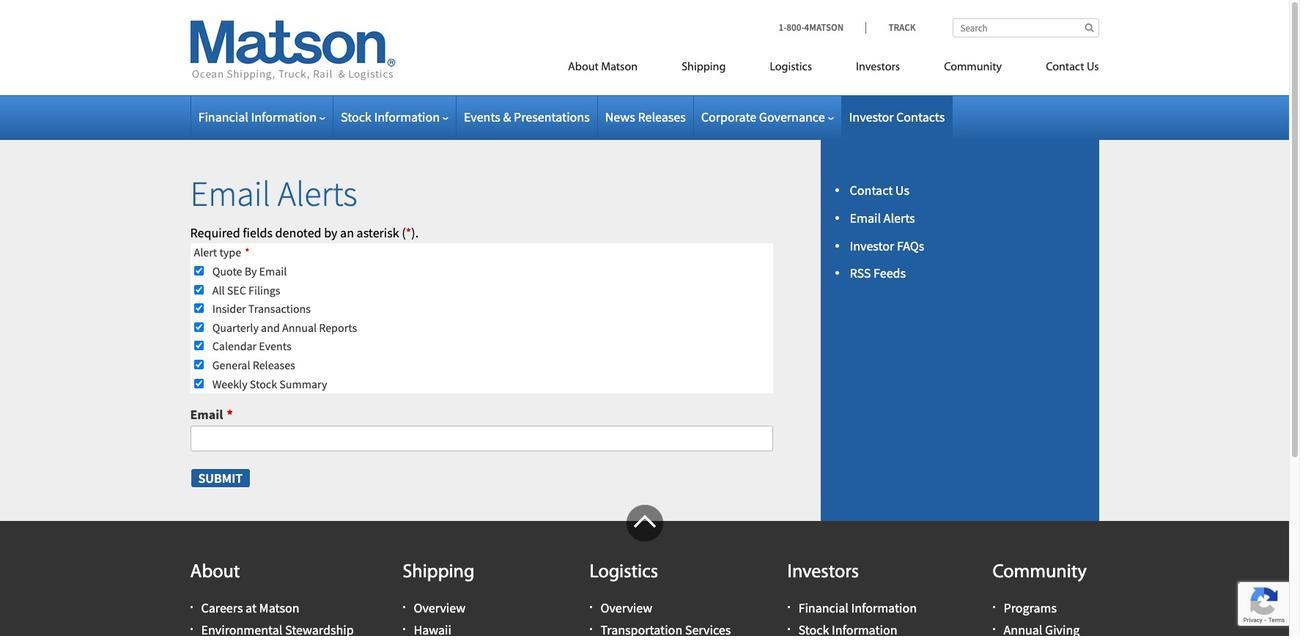 Task type: vqa. For each thing, say whether or not it's contained in the screenshot.
Community in the Top Menu navigation
yes



Task type: locate. For each thing, give the bounding box(es) containing it.
all sec filings
[[212, 283, 280, 297]]

1 vertical spatial us
[[895, 182, 909, 199]]

financial inside footer
[[798, 600, 849, 616]]

denoted
[[275, 224, 321, 241]]

contact
[[1046, 62, 1084, 73], [850, 182, 893, 199]]

alerts up faqs
[[884, 209, 915, 226]]

calendar
[[212, 339, 257, 354]]

matson right at at left
[[259, 600, 299, 616]]

releases up 'weekly stock summary' at the bottom of page
[[253, 358, 295, 372]]

contact up email alerts link
[[850, 182, 893, 199]]

and
[[261, 320, 280, 335]]

Quarterly and Annual Reports checkbox
[[194, 322, 203, 332]]

contacts
[[896, 108, 945, 125]]

1 vertical spatial shipping
[[403, 563, 475, 583]]

us down the search icon
[[1087, 62, 1099, 73]]

1 horizontal spatial financial
[[798, 600, 849, 616]]

faqs
[[897, 237, 924, 254]]

investor down investors link
[[849, 108, 894, 125]]

1 horizontal spatial shipping
[[682, 62, 726, 73]]

matson inside the about matson link
[[601, 62, 638, 73]]

about for about
[[190, 563, 240, 583]]

about up presentations
[[568, 62, 599, 73]]

2 overview link from the left
[[601, 600, 652, 616]]

shipping inside top menu "navigation"
[[682, 62, 726, 73]]

about up careers
[[190, 563, 240, 583]]

1 horizontal spatial logistics
[[770, 62, 812, 73]]

news
[[605, 108, 635, 125]]

0 horizontal spatial events
[[259, 339, 291, 354]]

0 vertical spatial investor
[[849, 108, 894, 125]]

email up required
[[190, 171, 271, 215]]

community down search search box
[[944, 62, 1002, 73]]

email alerts up fields on the left top of page
[[190, 171, 357, 215]]

corporate governance
[[701, 108, 825, 125]]

releases
[[638, 108, 686, 125], [253, 358, 295, 372]]

None search field
[[952, 18, 1099, 37]]

investor for investor faqs
[[850, 237, 894, 254]]

overview
[[414, 600, 466, 616], [601, 600, 652, 616]]

events
[[464, 108, 500, 125], [259, 339, 291, 354]]

0 vertical spatial releases
[[638, 108, 686, 125]]

1 horizontal spatial overview
[[601, 600, 652, 616]]

type
[[219, 245, 241, 260]]

events & presentations
[[464, 108, 590, 125]]

0 vertical spatial about
[[568, 62, 599, 73]]

logistics inside footer
[[590, 563, 658, 583]]

0 horizontal spatial overview
[[414, 600, 466, 616]]

0 horizontal spatial financial information
[[198, 108, 317, 125]]

contact us link down the search icon
[[1024, 54, 1099, 84]]

1 overview from the left
[[414, 600, 466, 616]]

releases for general releases
[[253, 358, 295, 372]]

1 overview link from the left
[[414, 600, 466, 616]]

1 vertical spatial financial
[[798, 600, 849, 616]]

1 horizontal spatial releases
[[638, 108, 686, 125]]

alerts up by
[[278, 171, 357, 215]]

1 horizontal spatial overview link
[[601, 600, 652, 616]]

0 horizontal spatial logistics
[[590, 563, 658, 583]]

news releases
[[605, 108, 686, 125]]

matson
[[601, 62, 638, 73], [259, 600, 299, 616]]

1 vertical spatial about
[[190, 563, 240, 583]]

logistics down "800-"
[[770, 62, 812, 73]]

0 horizontal spatial releases
[[253, 358, 295, 372]]

1 horizontal spatial contact us link
[[1024, 54, 1099, 84]]

1 vertical spatial financial information
[[798, 600, 917, 616]]

investor
[[849, 108, 894, 125], [850, 237, 894, 254]]

overview link for logistics
[[601, 600, 652, 616]]

2 horizontal spatial information
[[851, 600, 917, 616]]

community inside top menu "navigation"
[[944, 62, 1002, 73]]

contact down search search box
[[1046, 62, 1084, 73]]

matson up news
[[601, 62, 638, 73]]

General Releases checkbox
[[194, 360, 203, 369]]

1 horizontal spatial matson
[[601, 62, 638, 73]]

0 horizontal spatial financial information link
[[198, 108, 325, 125]]

0 horizontal spatial matson
[[259, 600, 299, 616]]

email alerts up investor faqs link
[[850, 209, 915, 226]]

contact us
[[1046, 62, 1099, 73], [850, 182, 909, 199]]

email up filings
[[259, 264, 287, 278]]

community up programs
[[993, 563, 1087, 583]]

1-
[[779, 21, 787, 34]]

1 horizontal spatial information
[[374, 108, 440, 125]]

investor up "rss feeds" link
[[850, 237, 894, 254]]

stock
[[341, 108, 371, 125], [250, 376, 277, 391]]

general releases
[[212, 358, 295, 372]]

news releases link
[[605, 108, 686, 125]]

1 horizontal spatial us
[[1087, 62, 1099, 73]]

0 vertical spatial contact us link
[[1024, 54, 1099, 84]]

alerts
[[278, 171, 357, 215], [884, 209, 915, 226]]

0 horizontal spatial us
[[895, 182, 909, 199]]

1 horizontal spatial contact
[[1046, 62, 1084, 73]]

0 vertical spatial matson
[[601, 62, 638, 73]]

contact us up email alerts link
[[850, 182, 909, 199]]

Quote By Email checkbox
[[194, 266, 203, 276]]

Weekly Stock Summary checkbox
[[194, 379, 203, 388]]

information
[[251, 108, 317, 125], [374, 108, 440, 125], [851, 600, 917, 616]]

insider
[[212, 301, 246, 316]]

2 overview from the left
[[601, 600, 652, 616]]

us
[[1087, 62, 1099, 73], [895, 182, 909, 199]]

information inside footer
[[851, 600, 917, 616]]

asterisk
[[357, 224, 399, 241]]

community
[[944, 62, 1002, 73], [993, 563, 1087, 583]]

email alerts link
[[850, 209, 915, 226]]

financial
[[198, 108, 248, 125], [798, 600, 849, 616]]

1 horizontal spatial alerts
[[884, 209, 915, 226]]

investors inside investors link
[[856, 62, 900, 73]]

1 vertical spatial matson
[[259, 600, 299, 616]]

1 horizontal spatial financial information
[[798, 600, 917, 616]]

0 vertical spatial investors
[[856, 62, 900, 73]]

contact us link up email alerts link
[[850, 182, 909, 199]]

required fields denoted by an asterisk (
[[190, 224, 406, 241]]

Insider Transactions checkbox
[[194, 304, 203, 313]]

financial for "financial information" link to the bottom
[[798, 600, 849, 616]]

footer
[[0, 505, 1289, 636]]

logistics down back to top image in the bottom of the page
[[590, 563, 658, 583]]

logistics
[[770, 62, 812, 73], [590, 563, 658, 583]]

1 horizontal spatial contact us
[[1046, 62, 1099, 73]]

contact us down the search icon
[[1046, 62, 1099, 73]]

1 vertical spatial logistics
[[590, 563, 658, 583]]

quarterly and annual reports
[[212, 320, 357, 335]]

email
[[190, 171, 271, 215], [850, 209, 881, 226], [259, 264, 287, 278], [190, 406, 223, 423]]

1 horizontal spatial events
[[464, 108, 500, 125]]

events left the &
[[464, 108, 500, 125]]

1 vertical spatial contact
[[850, 182, 893, 199]]

0 vertical spatial community
[[944, 62, 1002, 73]]

events down and
[[259, 339, 291, 354]]

1 horizontal spatial financial information link
[[798, 600, 917, 616]]

1 vertical spatial stock
[[250, 376, 277, 391]]

1 vertical spatial contact us link
[[850, 182, 909, 199]]

investors
[[856, 62, 900, 73], [787, 563, 859, 583]]

overview link
[[414, 600, 466, 616], [601, 600, 652, 616]]

overview for shipping
[[414, 600, 466, 616]]

financial information link
[[198, 108, 325, 125], [798, 600, 917, 616]]

1 vertical spatial investor
[[850, 237, 894, 254]]

1 vertical spatial contact us
[[850, 182, 909, 199]]

community link
[[922, 54, 1024, 84]]

0 vertical spatial contact us
[[1046, 62, 1099, 73]]

0 horizontal spatial stock
[[250, 376, 277, 391]]

None submit
[[190, 468, 251, 488]]

1 vertical spatial events
[[259, 339, 291, 354]]

shipping
[[682, 62, 726, 73], [403, 563, 475, 583]]

0 horizontal spatial financial
[[198, 108, 248, 125]]

governance
[[759, 108, 825, 125]]

sec
[[227, 283, 246, 297]]

releases right news
[[638, 108, 686, 125]]

1 horizontal spatial about
[[568, 62, 599, 73]]

rss feeds
[[850, 265, 906, 282]]

0 vertical spatial us
[[1087, 62, 1099, 73]]

releases for news releases
[[638, 108, 686, 125]]

at
[[246, 600, 257, 616]]

0 horizontal spatial overview link
[[414, 600, 466, 616]]

0 vertical spatial contact
[[1046, 62, 1084, 73]]

overview link for shipping
[[414, 600, 466, 616]]

0 horizontal spatial about
[[190, 563, 240, 583]]

weekly
[[212, 376, 247, 391]]

about inside footer
[[190, 563, 240, 583]]

careers at matson
[[201, 600, 299, 616]]

0 vertical spatial financial information
[[198, 108, 317, 125]]

0 vertical spatial financial
[[198, 108, 248, 125]]

about
[[568, 62, 599, 73], [190, 563, 240, 583]]

1 vertical spatial releases
[[253, 358, 295, 372]]

1 horizontal spatial stock
[[341, 108, 371, 125]]

financial information
[[198, 108, 317, 125], [798, 600, 917, 616]]

financial information for the topmost "financial information" link
[[198, 108, 317, 125]]

us up email alerts link
[[895, 182, 909, 199]]

0 vertical spatial shipping
[[682, 62, 726, 73]]

fields
[[243, 224, 273, 241]]

0 horizontal spatial information
[[251, 108, 317, 125]]

contact us link
[[1024, 54, 1099, 84], [850, 182, 909, 199]]

email alerts
[[190, 171, 357, 215], [850, 209, 915, 226]]

contact inside top menu "navigation"
[[1046, 62, 1084, 73]]

0 vertical spatial logistics
[[770, 62, 812, 73]]

0 vertical spatial stock
[[341, 108, 371, 125]]

about inside top menu "navigation"
[[568, 62, 599, 73]]

0 horizontal spatial email alerts
[[190, 171, 357, 215]]

investors link
[[834, 54, 922, 84]]



Task type: describe. For each thing, give the bounding box(es) containing it.
back to top image
[[626, 505, 663, 542]]

1-800-4matson link
[[779, 21, 866, 34]]

matson image
[[190, 21, 395, 81]]

corporate governance link
[[701, 108, 834, 125]]

top menu navigation
[[502, 54, 1099, 84]]

0 vertical spatial events
[[464, 108, 500, 125]]

insider transactions
[[212, 301, 311, 316]]

information for the stock information link
[[374, 108, 440, 125]]

0 horizontal spatial contact us link
[[850, 182, 909, 199]]

weekly stock summary
[[212, 376, 327, 391]]

general
[[212, 358, 250, 372]]

transactions
[[248, 301, 311, 316]]

calendar events
[[212, 339, 291, 354]]

filings
[[249, 283, 280, 297]]

reports
[[319, 320, 357, 335]]

track
[[889, 21, 916, 34]]

financial for the topmost "financial information" link
[[198, 108, 248, 125]]

by
[[245, 264, 257, 278]]

0 horizontal spatial contact us
[[850, 182, 909, 199]]

an
[[340, 224, 354, 241]]

logistics inside top menu "navigation"
[[770, 62, 812, 73]]

information for "financial information" link to the bottom
[[851, 600, 917, 616]]

quarterly
[[212, 320, 259, 335]]

programs
[[1004, 600, 1057, 616]]

annual
[[282, 320, 317, 335]]

investor faqs link
[[850, 237, 924, 254]]

investor for investor contacts
[[849, 108, 894, 125]]

required
[[190, 224, 240, 241]]

programs link
[[1004, 600, 1057, 616]]

corporate
[[701, 108, 756, 125]]

stock information link
[[341, 108, 449, 125]]

All SEC Filings checkbox
[[194, 285, 203, 294]]

&
[[503, 108, 511, 125]]

4matson
[[804, 21, 844, 34]]

investor contacts
[[849, 108, 945, 125]]

events & presentations link
[[464, 108, 590, 125]]

email down weekly stock summary checkbox
[[190, 406, 223, 423]]

Search search field
[[952, 18, 1099, 37]]

0 horizontal spatial contact
[[850, 182, 893, 199]]

careers
[[201, 600, 243, 616]]

1 horizontal spatial email alerts
[[850, 209, 915, 226]]

contact us inside contact us link
[[1046, 62, 1099, 73]]

Email email field
[[190, 426, 773, 451]]

logistics link
[[748, 54, 834, 84]]

financial information for "financial information" link to the bottom
[[798, 600, 917, 616]]

1-800-4matson
[[779, 21, 844, 34]]

feeds
[[874, 265, 906, 282]]

about matson link
[[546, 54, 660, 84]]

0 horizontal spatial alerts
[[278, 171, 357, 215]]

footer containing about
[[0, 505, 1289, 636]]

800-
[[787, 21, 804, 34]]

track link
[[866, 21, 916, 34]]

Calendar Events checkbox
[[194, 341, 203, 351]]

stock information
[[341, 108, 440, 125]]

presentations
[[514, 108, 590, 125]]

search image
[[1085, 23, 1094, 32]]

(
[[402, 224, 406, 241]]

investor contacts link
[[849, 108, 945, 125]]

1 vertical spatial community
[[993, 563, 1087, 583]]

email up "investor faqs"
[[850, 209, 881, 226]]

us inside top menu "navigation"
[[1087, 62, 1099, 73]]

summary
[[279, 376, 327, 391]]

alert type
[[194, 245, 241, 260]]

information for the topmost "financial information" link
[[251, 108, 317, 125]]

overview for logistics
[[601, 600, 652, 616]]

by
[[324, 224, 337, 241]]

rss feeds link
[[850, 265, 906, 282]]

).
[[411, 224, 419, 241]]

shipping link
[[660, 54, 748, 84]]

alert
[[194, 245, 217, 260]]

0 vertical spatial financial information link
[[198, 108, 325, 125]]

quote by email
[[212, 264, 287, 278]]

careers at matson link
[[201, 600, 299, 616]]

1 vertical spatial investors
[[787, 563, 859, 583]]

investor faqs
[[850, 237, 924, 254]]

1 vertical spatial financial information link
[[798, 600, 917, 616]]

about for about matson
[[568, 62, 599, 73]]

0 horizontal spatial shipping
[[403, 563, 475, 583]]

rss
[[850, 265, 871, 282]]

about matson
[[568, 62, 638, 73]]

quote
[[212, 264, 242, 278]]

all
[[212, 283, 225, 297]]



